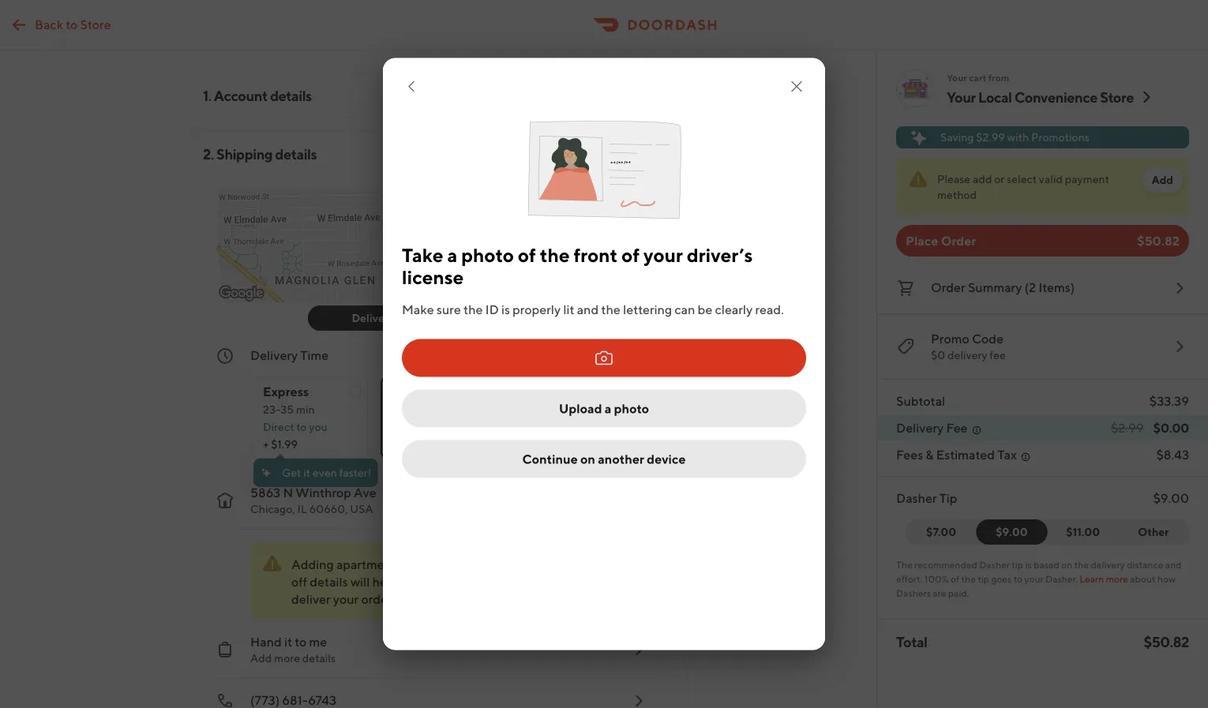 Task type: locate. For each thing, give the bounding box(es) containing it.
later
[[601, 384, 628, 399]]

1 vertical spatial more
[[274, 652, 300, 665]]

status containing please add or select valid payment method
[[897, 158, 1190, 216]]

1 horizontal spatial delivery
[[352, 312, 395, 325]]

to left me
[[295, 635, 307, 650]]

28–40 down standard
[[393, 403, 426, 416]]

tip left the goes
[[978, 574, 990, 585]]

more down hand on the bottom left of page
[[274, 652, 300, 665]]

0 vertical spatial store
[[80, 17, 111, 32]]

dasher up the goes
[[980, 559, 1010, 570]]

28–40 min down standard
[[393, 403, 447, 416]]

il
[[297, 503, 307, 516]]

1 horizontal spatial dashers
[[897, 588, 931, 599]]

saving
[[941, 131, 974, 144]]

n
[[283, 485, 293, 500]]

back to store button
[[0, 9, 121, 41]]

deliver
[[292, 592, 331, 607]]

more
[[1107, 574, 1129, 585], [274, 652, 300, 665]]

dashers down number
[[400, 575, 447, 590]]

for
[[581, 384, 598, 399]]

your inside button
[[947, 88, 976, 105]]

the right "on"
[[1075, 559, 1089, 570]]

tip
[[1012, 559, 1024, 570], [978, 574, 990, 585]]

$2.99
[[977, 131, 1005, 144], [1111, 421, 1144, 436]]

the right of at the bottom
[[962, 574, 976, 585]]

2 horizontal spatial delivery
[[897, 421, 944, 436]]

delivery inside 'radio'
[[352, 312, 395, 325]]

it right hand on the bottom left of page
[[284, 635, 292, 650]]

details down adding
[[310, 575, 348, 590]]

delivery time
[[250, 348, 329, 363]]

1 vertical spatial dasher
[[980, 559, 1010, 570]]

to right the goes
[[1014, 574, 1023, 585]]

$9.00 up other
[[1154, 491, 1190, 506]]

None radio
[[381, 377, 498, 459]]

cart
[[970, 72, 987, 83]]

total
[[897, 634, 928, 651]]

fees & estimated
[[897, 448, 995, 463]]

it
[[304, 466, 311, 480], [284, 635, 292, 650]]

1 horizontal spatial dasher
[[980, 559, 1010, 570]]

add button
[[1143, 167, 1183, 193]]

$2.99 left $0.00
[[1111, 421, 1144, 436]]

other
[[1139, 526, 1170, 539]]

option group containing express
[[250, 364, 661, 459]]

1 vertical spatial order
[[931, 280, 966, 295]]

adding apartment number and drop off details will help dashers efficiently deliver your order.
[[292, 557, 507, 607]]

are
[[933, 588, 947, 599]]

0 vertical spatial it
[[304, 466, 311, 480]]

1 vertical spatial add
[[250, 652, 272, 665]]

fees
[[897, 448, 924, 463]]

delivery inside promo code $0 delivery fee
[[948, 349, 988, 362]]

2 your from the top
[[947, 88, 976, 105]]

0 vertical spatial order
[[941, 233, 977, 248]]

1 vertical spatial $9.00
[[996, 526, 1028, 539]]

dashers down effort.
[[897, 588, 931, 599]]

chicago,
[[250, 503, 295, 516]]

1. account details
[[203, 87, 312, 104]]

1 vertical spatial $2.99
[[1111, 421, 1144, 436]]

and up how
[[1166, 559, 1182, 570]]

$50.82 down how
[[1144, 634, 1190, 651]]

0 vertical spatial 28–40 min
[[600, 348, 661, 363]]

fee
[[990, 349, 1006, 362]]

0 vertical spatial 28–40
[[600, 348, 637, 363]]

your left cart
[[947, 72, 968, 83]]

1 horizontal spatial more
[[1107, 574, 1129, 585]]

1 vertical spatial 28–40 min
[[393, 403, 447, 416]]

delivery up learn more
[[1091, 559, 1126, 570]]

adding
[[292, 557, 334, 572]]

$50.82 down add button
[[1138, 233, 1180, 248]]

(773) 681-6743 button
[[203, 679, 661, 709]]

0 horizontal spatial $9.00
[[996, 526, 1028, 539]]

it right get on the bottom of page
[[304, 466, 311, 480]]

is
[[1026, 559, 1032, 570]]

saving $2.99 with promotions
[[941, 131, 1090, 144]]

0 vertical spatial add
[[1152, 173, 1174, 186]]

dasher left tip
[[897, 491, 937, 506]]

your
[[1025, 574, 1044, 585], [333, 592, 359, 607]]

adding apartment number and drop off details will help dashers efficiently deliver your order. status
[[250, 543, 614, 621]]

0 horizontal spatial min
[[296, 403, 315, 416]]

0 horizontal spatial dashers
[[400, 575, 447, 590]]

1 vertical spatial 28–40
[[393, 403, 426, 416]]

promo
[[931, 331, 970, 346]]

0 horizontal spatial tip
[[978, 574, 990, 585]]

2 horizontal spatial min
[[640, 348, 661, 363]]

$33.39
[[1150, 394, 1190, 409]]

it inside hand it to me add more details
[[284, 635, 292, 650]]

and inside the recommended dasher tip is based on the delivery distance and effort. 100% of the tip goes to your dasher.
[[1166, 559, 1182, 570]]

0 horizontal spatial store
[[80, 17, 111, 32]]

60660,
[[309, 503, 348, 516]]

0 horizontal spatial your
[[333, 592, 359, 607]]

to inside button
[[66, 17, 78, 32]]

to inside the recommended dasher tip is based on the delivery distance and effort. 100% of the tip goes to your dasher.
[[1014, 574, 1023, 585]]

details right the 2. shipping at the left top of the page
[[275, 145, 317, 162]]

order right place
[[941, 233, 977, 248]]

1 your from the top
[[947, 72, 968, 83]]

0 horizontal spatial 28–40
[[393, 403, 426, 416]]

store
[[80, 17, 111, 32], [1101, 88, 1134, 105]]

$2.99 left with
[[977, 131, 1005, 144]]

1 vertical spatial delivery
[[250, 348, 298, 363]]

it for get
[[304, 466, 311, 480]]

$9.00 up is
[[996, 526, 1028, 539]]

effort.
[[897, 574, 923, 585]]

more right "learn" at the right of page
[[1107, 574, 1129, 585]]

0 vertical spatial $2.99
[[977, 131, 1005, 144]]

$7.00 button
[[906, 520, 987, 545]]

1 horizontal spatial and
[[1166, 559, 1182, 570]]

your for your cart from
[[947, 72, 968, 83]]

order
[[941, 233, 977, 248], [931, 280, 966, 295]]

28–40 min up later
[[600, 348, 661, 363]]

1 horizontal spatial your
[[1025, 574, 1044, 585]]

order left summary
[[931, 280, 966, 295]]

0 horizontal spatial it
[[284, 635, 292, 650]]

your for your local convenience store
[[947, 88, 976, 105]]

add down hand on the bottom left of page
[[250, 652, 272, 665]]

store right back
[[80, 17, 111, 32]]

from
[[989, 72, 1010, 83]]

0 vertical spatial tip
[[1012, 559, 1024, 570]]

will
[[351, 575, 370, 590]]

and
[[447, 557, 468, 572], [1166, 559, 1182, 570]]

0 vertical spatial the
[[1075, 559, 1089, 570]]

0 horizontal spatial more
[[274, 652, 300, 665]]

1 vertical spatial delivery
[[1091, 559, 1126, 570]]

1. account
[[203, 87, 268, 104]]

your down will
[[333, 592, 359, 607]]

1 vertical spatial your
[[333, 592, 359, 607]]

1 horizontal spatial the
[[1075, 559, 1089, 570]]

0 horizontal spatial $2.99
[[977, 131, 1005, 144]]

status
[[897, 158, 1190, 216]]

hand
[[250, 635, 282, 650]]

1 horizontal spatial $2.99
[[1111, 421, 1144, 436]]

1 horizontal spatial add
[[1152, 173, 1174, 186]]

order summary (2 items)
[[931, 280, 1075, 295]]

estimated
[[937, 448, 995, 463]]

option group
[[250, 364, 661, 459]]

to left you
[[296, 421, 307, 434]]

delivery
[[948, 349, 988, 362], [1091, 559, 1126, 570]]

&
[[926, 448, 934, 463]]

1 horizontal spatial $9.00
[[1154, 491, 1190, 506]]

valid
[[1040, 173, 1063, 186]]

+
[[263, 438, 269, 451]]

store right convenience
[[1101, 88, 1134, 105]]

the
[[1075, 559, 1089, 570], [962, 574, 976, 585]]

details right 1. account
[[270, 87, 312, 104]]

1 vertical spatial it
[[284, 635, 292, 650]]

details down me
[[302, 652, 336, 665]]

28–40 up later
[[600, 348, 637, 363]]

it for hand
[[284, 635, 292, 650]]

28–40 min
[[600, 348, 661, 363], [393, 403, 447, 416]]

0 vertical spatial your
[[1025, 574, 1044, 585]]

code
[[972, 331, 1004, 346]]

order inside button
[[931, 280, 966, 295]]

select
[[1007, 173, 1037, 186]]

1 horizontal spatial store
[[1101, 88, 1134, 105]]

$9.00 inside $9.00 button
[[996, 526, 1028, 539]]

me
[[309, 635, 327, 650]]

1 horizontal spatial delivery
[[1091, 559, 1126, 570]]

0 vertical spatial $9.00
[[1154, 491, 1190, 506]]

time
[[300, 348, 329, 363]]

0 horizontal spatial delivery
[[948, 349, 988, 362]]

None radio
[[250, 377, 368, 459], [511, 377, 659, 459], [250, 377, 368, 459], [511, 377, 659, 459]]

fee
[[947, 421, 968, 436]]

1 horizontal spatial it
[[304, 466, 311, 480]]

1 vertical spatial your
[[947, 88, 976, 105]]

1 vertical spatial store
[[1101, 88, 1134, 105]]

5863 n winthrop ave chicago,  il 60660,  usa
[[250, 485, 377, 516]]

0 vertical spatial delivery
[[948, 349, 988, 362]]

add inside hand it to me add more details
[[250, 652, 272, 665]]

your inside adding apartment number and drop off details will help dashers efficiently deliver your order.
[[333, 592, 359, 607]]

add right payment
[[1152, 173, 1174, 186]]

delivery inside the recommended dasher tip is based on the delivery distance and effort. 100% of the tip goes to your dasher.
[[1091, 559, 1126, 570]]

usa
[[350, 503, 373, 516]]

tip left is
[[1012, 559, 1024, 570]]

$50.82
[[1138, 233, 1180, 248], [1144, 634, 1190, 651]]

add
[[973, 173, 993, 186]]

Pickup radio
[[429, 306, 569, 331]]

summary
[[968, 280, 1023, 295]]

your down is
[[1025, 574, 1044, 585]]

and left drop at bottom left
[[447, 557, 468, 572]]

delivery
[[352, 312, 395, 325], [250, 348, 298, 363], [897, 421, 944, 436]]

0 horizontal spatial dasher
[[897, 491, 937, 506]]

0 horizontal spatial and
[[447, 557, 468, 572]]

0 vertical spatial your
[[947, 72, 968, 83]]

0 horizontal spatial add
[[250, 652, 272, 665]]

your down cart
[[947, 88, 976, 105]]

with
[[1008, 131, 1030, 144]]

faster!
[[339, 466, 371, 480]]

1 vertical spatial tip
[[978, 574, 990, 585]]

to right back
[[66, 17, 78, 32]]

delivery down promo
[[948, 349, 988, 362]]

more inside hand it to me add more details
[[274, 652, 300, 665]]

express
[[263, 384, 309, 399]]

$9.00
[[1154, 491, 1190, 506], [996, 526, 1028, 539]]

details inside adding apartment number and drop off details will help dashers efficiently deliver your order.
[[310, 575, 348, 590]]

1 horizontal spatial 28–40 min
[[600, 348, 661, 363]]

you
[[309, 421, 328, 434]]

0 vertical spatial delivery
[[352, 312, 395, 325]]

0 horizontal spatial the
[[962, 574, 976, 585]]

it inside tooltip
[[304, 466, 311, 480]]



Task type: vqa. For each thing, say whether or not it's contained in the screenshot.
RECOMMENDED on the right of the page
yes



Task type: describe. For each thing, give the bounding box(es) containing it.
how
[[1158, 574, 1176, 585]]

and inside adding apartment number and drop off details will help dashers efficiently deliver your order.
[[447, 557, 468, 572]]

order summary (2 items) button
[[897, 276, 1190, 301]]

$11.00
[[1067, 526, 1101, 539]]

method
[[938, 188, 977, 201]]

23–35 min direct to you + $1.99
[[263, 403, 328, 451]]

$8.43
[[1157, 448, 1190, 463]]

help
[[373, 575, 398, 590]]

$2.99 inside button
[[977, 131, 1005, 144]]

get it even faster!
[[282, 466, 371, 480]]

0 vertical spatial $50.82
[[1138, 233, 1180, 248]]

paid.
[[949, 588, 970, 599]]

the
[[897, 559, 913, 570]]

apartment
[[336, 557, 397, 572]]

please add or select valid payment method
[[938, 173, 1110, 201]]

get
[[282, 466, 301, 480]]

$0
[[931, 349, 946, 362]]

ave
[[354, 485, 377, 500]]

a
[[565, 403, 571, 416]]

1 vertical spatial the
[[962, 574, 976, 585]]

0 horizontal spatial delivery
[[250, 348, 298, 363]]

1 horizontal spatial min
[[428, 403, 447, 416]]

1 horizontal spatial 28–40
[[600, 348, 637, 363]]

0 vertical spatial dasher
[[897, 491, 937, 506]]

23–35
[[263, 403, 294, 416]]

the recommended dasher tip is based on the delivery distance and effort. 100% of the tip goes to your dasher.
[[897, 559, 1182, 585]]

delivery or pickup selector option group
[[308, 306, 569, 331]]

your local convenience store
[[947, 88, 1134, 105]]

place
[[906, 233, 939, 248]]

winthrop
[[296, 485, 351, 500]]

schedule for later
[[524, 384, 628, 399]]

on
[[1062, 559, 1073, 570]]

min inside 23–35 min direct to you + $1.99
[[296, 403, 315, 416]]

about
[[1131, 574, 1156, 585]]

back
[[35, 17, 63, 32]]

681-
[[282, 693, 308, 708]]

about how dashers are paid.
[[897, 574, 1176, 599]]

choose a time
[[524, 403, 595, 416]]

time
[[573, 403, 595, 416]]

$7.00
[[927, 526, 957, 539]]

convenience
[[1015, 88, 1098, 105]]

$1.99
[[271, 438, 298, 451]]

dashers inside the about how dashers are paid.
[[897, 588, 931, 599]]

distance
[[1127, 559, 1164, 570]]

Delivery radio
[[308, 306, 438, 331]]

dasher tip
[[897, 491, 958, 506]]

promotions
[[1032, 131, 1090, 144]]

standard
[[393, 384, 448, 399]]

learn
[[1080, 574, 1105, 585]]

adding apartment number and drop off details will help dashers efficiently deliver your order. button
[[250, 543, 614, 621]]

dasher inside the recommended dasher tip is based on the delivery distance and effort. 100% of the tip goes to your dasher.
[[980, 559, 1010, 570]]

order.
[[361, 592, 394, 607]]

saving $2.99 with promotions button
[[897, 126, 1190, 149]]

tax
[[998, 448, 1017, 463]]

hand it to me add more details
[[250, 635, 336, 665]]

promo code $0 delivery fee
[[931, 331, 1006, 362]]

number
[[399, 557, 444, 572]]

goes
[[992, 574, 1012, 585]]

(2
[[1025, 280, 1036, 295]]

to inside hand it to me add more details
[[295, 635, 307, 650]]

place order
[[906, 233, 977, 248]]

local
[[979, 88, 1012, 105]]

even
[[313, 466, 337, 480]]

tip amount option group
[[906, 520, 1190, 545]]

100%
[[925, 574, 949, 585]]

none radio containing standard
[[381, 377, 498, 459]]

efficiently
[[449, 575, 507, 590]]

(773)
[[250, 693, 280, 708]]

5863
[[250, 485, 281, 500]]

dashers inside adding apartment number and drop off details will help dashers efficiently deliver your order.
[[400, 575, 447, 590]]

$11.00 button
[[1038, 520, 1119, 545]]

payment
[[1066, 173, 1110, 186]]

or
[[995, 173, 1005, 186]]

schedule
[[524, 384, 579, 399]]

your inside the recommended dasher tip is based on the delivery distance and effort. 100% of the tip goes to your dasher.
[[1025, 574, 1044, 585]]

details inside hand it to me add more details
[[302, 652, 336, 665]]

choose
[[524, 403, 563, 416]]

2. shipping details
[[203, 145, 317, 162]]

based
[[1034, 559, 1060, 570]]

learn more link
[[1080, 574, 1129, 585]]

Other button
[[1118, 520, 1190, 545]]

2 vertical spatial delivery
[[897, 421, 944, 436]]

off
[[292, 575, 307, 590]]

6743
[[308, 693, 337, 708]]

drop
[[471, 557, 498, 572]]

subtotal
[[897, 394, 946, 409]]

learn more
[[1080, 574, 1129, 585]]

$9.00 button
[[977, 520, 1048, 545]]

pickup
[[486, 312, 522, 325]]

dasher.
[[1046, 574, 1078, 585]]

please
[[938, 173, 971, 186]]

get it even faster! tooltip
[[254, 454, 378, 487]]

back to store
[[35, 17, 111, 32]]

0 horizontal spatial 28–40 min
[[393, 403, 447, 416]]

(773) 681-6743
[[250, 693, 337, 708]]

recommended
[[915, 559, 978, 570]]

add inside add button
[[1152, 173, 1174, 186]]

to inside 23–35 min direct to you + $1.99
[[296, 421, 307, 434]]

direct
[[263, 421, 294, 434]]

1 horizontal spatial tip
[[1012, 559, 1024, 570]]

1 vertical spatial $50.82
[[1144, 634, 1190, 651]]

0 vertical spatial more
[[1107, 574, 1129, 585]]

2. shipping
[[203, 145, 273, 162]]



